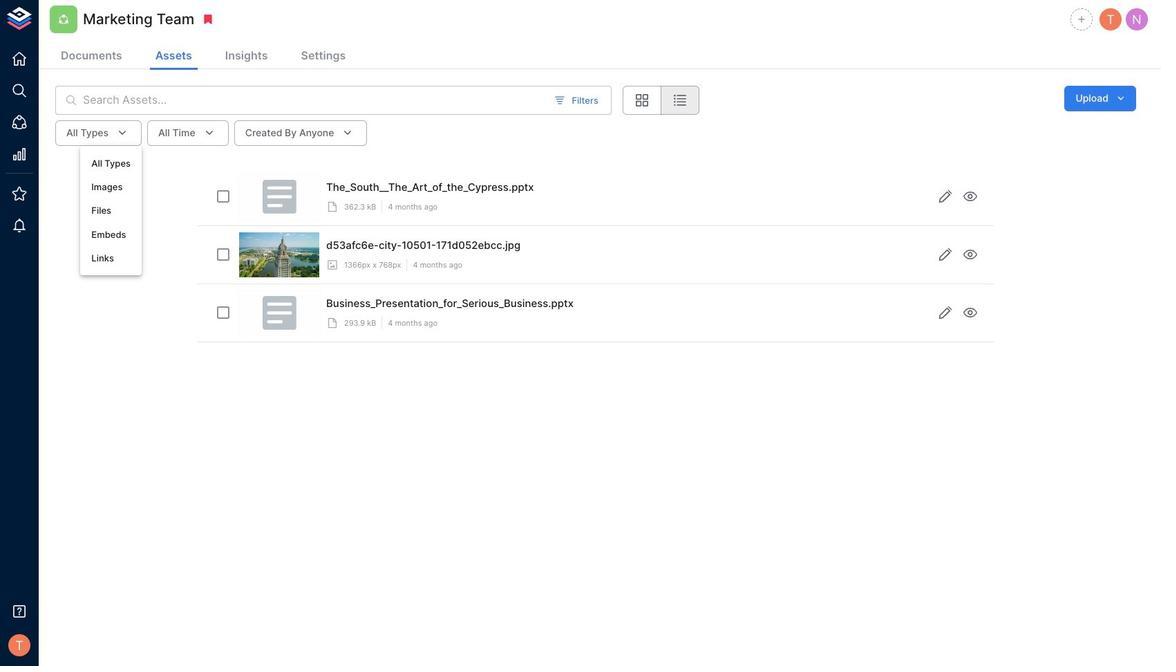 Task type: vqa. For each thing, say whether or not it's contained in the screenshot.
d53afc6e city 10501 171d052ebcc.jpg image
yes



Task type: locate. For each thing, give the bounding box(es) containing it.
group
[[623, 86, 700, 115]]

Search Assets... text field
[[83, 86, 547, 115]]



Task type: describe. For each thing, give the bounding box(es) containing it.
remove bookmark image
[[202, 13, 215, 26]]

d53afc6e city 10501 171d052ebcc.jpg image
[[239, 232, 319, 277]]



